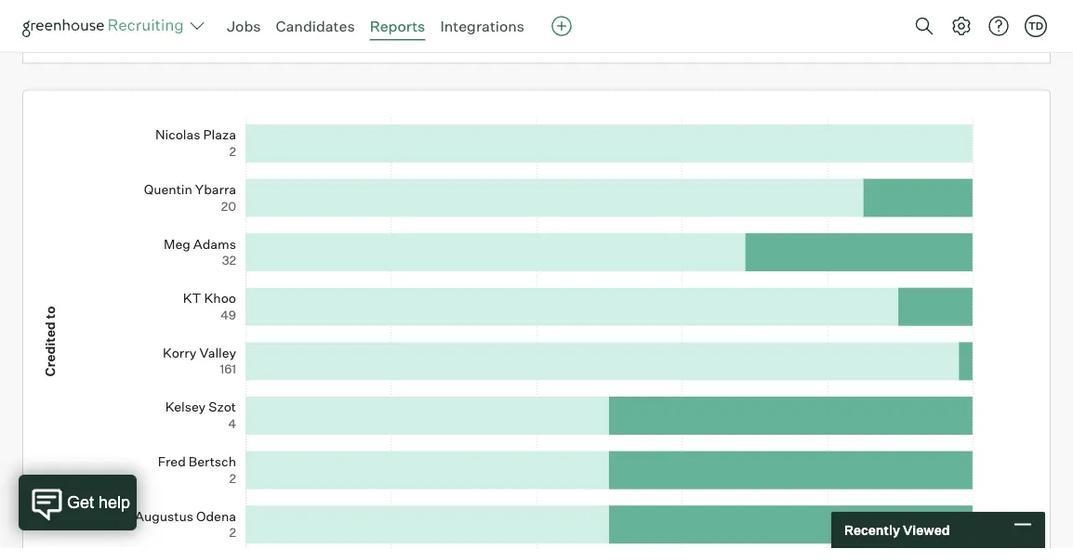 Task type: describe. For each thing, give the bounding box(es) containing it.
td button
[[1022, 11, 1052, 41]]

candidates link
[[276, 17, 355, 35]]

jobs
[[227, 17, 261, 35]]

integrations
[[441, 17, 525, 35]]

jobs
[[183, 29, 209, 45]]

td button
[[1025, 15, 1048, 37]]

td
[[1029, 20, 1044, 32]]

reports
[[370, 17, 426, 35]]

more
[[125, 27, 163, 46]]

search image
[[914, 15, 936, 37]]

reports link
[[370, 17, 426, 35]]

filters
[[46, 27, 92, 46]]



Task type: locate. For each thing, give the bounding box(es) containing it.
configure image
[[951, 15, 973, 37]]

jobs link
[[227, 17, 261, 35]]

and
[[95, 27, 122, 46]]

candidates
[[276, 17, 355, 35]]

recently viewed
[[845, 523, 951, 539]]

2
[[173, 29, 180, 45]]

(
[[168, 29, 173, 45]]

integrations link
[[441, 17, 525, 35]]

greenhouse recruiting image
[[22, 15, 190, 37]]

recently
[[845, 523, 901, 539]]

viewed
[[904, 523, 951, 539]]

filters and more ( 2 jobs
[[46, 27, 209, 46]]



Task type: vqa. For each thing, say whether or not it's contained in the screenshot.
'posts this wk 0'
no



